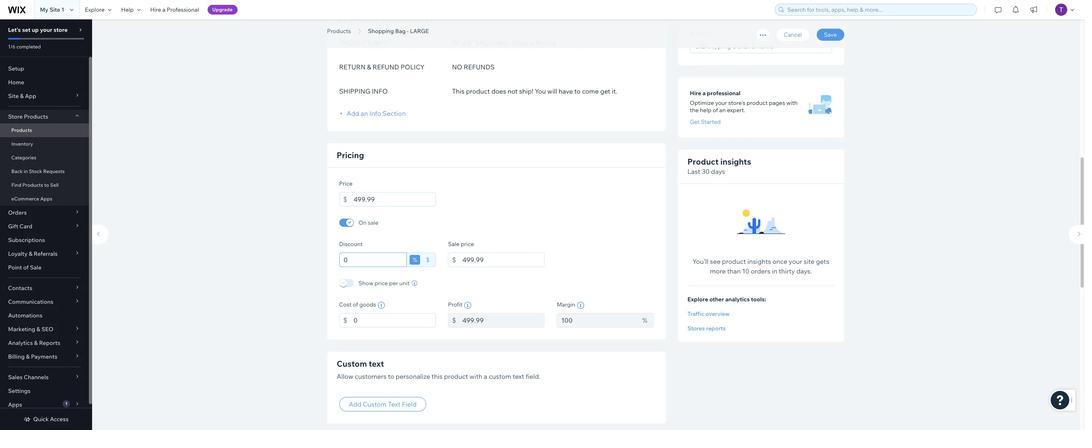 Task type: locate. For each thing, give the bounding box(es) containing it.
info down additional info sections at the top
[[373, 39, 389, 47]]

stores
[[688, 325, 705, 333]]

2 vertical spatial of
[[353, 301, 358, 309]]

site
[[50, 6, 60, 13], [8, 93, 19, 100]]

0 vertical spatial text
[[369, 359, 384, 369]]

1 vertical spatial insights
[[748, 258, 771, 266]]

1 horizontal spatial your
[[715, 100, 727, 107]]

0 horizontal spatial hire
[[150, 6, 161, 13]]

custom
[[337, 359, 367, 369], [363, 401, 387, 409]]

hire right help button
[[150, 6, 161, 13]]

bag
[[475, 39, 489, 47]]

back in stock requests link
[[0, 165, 89, 179]]

text up customers
[[369, 359, 384, 369]]

info tooltip image for profit
[[464, 302, 471, 309]]

& left reports
[[34, 340, 38, 347]]

optimize your store's product pages with the help of an expert.
[[690, 100, 798, 114]]

subscriptions link
[[0, 234, 89, 247]]

info tooltip image right the goods
[[378, 302, 385, 309]]

0 horizontal spatial to
[[44, 182, 49, 188]]

pricing
[[337, 150, 364, 160]]

site down home
[[8, 93, 19, 100]]

custom text allow customers to personalize this product with a custom text field.
[[337, 359, 541, 381]]

your up thirty
[[789, 258, 802, 266]]

1 horizontal spatial a
[[484, 373, 487, 381]]

your inside you'll see product insights once your site gets more than 10 orders in thirty days.
[[789, 258, 802, 266]]

shopping down additional info sections at the top
[[368, 27, 394, 35]]

back in stock requests
[[11, 168, 65, 175]]

1 vertical spatial your
[[715, 100, 727, 107]]

in down once
[[772, 268, 777, 276]]

& for billing
[[26, 354, 30, 361]]

products link
[[323, 27, 355, 35], [0, 124, 89, 137]]

1 horizontal spatial to
[[388, 373, 394, 381]]

traffic
[[688, 311, 704, 318]]

0 horizontal spatial of
[[23, 264, 29, 272]]

apps down the 'settings'
[[8, 402, 22, 409]]

0 vertical spatial insights
[[721, 157, 751, 167]]

you'll see product insights once your site gets more than 10 orders in thirty days.
[[693, 258, 829, 276]]

professional
[[707, 90, 741, 97]]

1 horizontal spatial large
[[437, 17, 487, 36]]

2 horizontal spatial a
[[703, 90, 706, 97]]

& right return
[[367, 63, 371, 71]]

apps down find products to sell link
[[40, 196, 52, 202]]

30
[[702, 168, 710, 176]]

of for cost of goods
[[353, 301, 358, 309]]

1 vertical spatial a
[[703, 90, 706, 97]]

& inside dropdown button
[[36, 326, 40, 333]]

0 horizontal spatial -
[[407, 27, 409, 35]]

0 vertical spatial explore
[[85, 6, 105, 13]]

1 horizontal spatial in
[[772, 268, 777, 276]]

1 vertical spatial price
[[375, 280, 388, 287]]

& inside shopping bag - large form
[[367, 63, 371, 71]]

& right billing
[[26, 354, 30, 361]]

products inside shopping bag - large form
[[327, 27, 351, 35]]

the
[[690, 107, 699, 114]]

get
[[690, 119, 700, 126]]

1 vertical spatial apps
[[8, 402, 22, 409]]

0 vertical spatial a
[[162, 6, 166, 13]]

expert.
[[727, 107, 745, 114]]

a left professional
[[162, 6, 166, 13]]

1 vertical spatial of
[[23, 264, 29, 272]]

2 vertical spatial your
[[789, 258, 802, 266]]

insights up days
[[721, 157, 751, 167]]

profit
[[448, 301, 463, 309]]

0 horizontal spatial products link
[[0, 124, 89, 137]]

& for marketing
[[36, 326, 40, 333]]

1 vertical spatial custom
[[363, 401, 387, 409]]

analytics & reports button
[[0, 337, 89, 350]]

unit
[[399, 280, 410, 287]]

optimize
[[690, 100, 714, 107]]

a left custom
[[484, 373, 487, 381]]

1 horizontal spatial hire
[[690, 90, 701, 97]]

sidebar element
[[0, 19, 92, 431]]

0 horizontal spatial in
[[24, 168, 28, 175]]

0 vertical spatial add
[[347, 109, 359, 117]]

of inside optimize your store's product pages with the help of an expert.
[[713, 107, 718, 114]]

0 vertical spatial your
[[40, 26, 52, 34]]

1
[[61, 6, 64, 13], [65, 402, 67, 407]]

12"
[[452, 39, 461, 47]]

discount
[[339, 241, 363, 248]]

None text field
[[339, 253, 407, 267], [354, 313, 436, 328], [462, 313, 545, 328], [557, 313, 638, 328], [339, 253, 407, 267], [354, 313, 436, 328], [462, 313, 545, 328], [557, 313, 638, 328]]

save button
[[817, 29, 844, 41]]

0 vertical spatial sale
[[448, 241, 460, 248]]

1 horizontal spatial apps
[[40, 196, 52, 202]]

2 info tooltip image from the left
[[464, 302, 471, 309]]

sale inside sidebar element
[[30, 264, 42, 272]]

field
[[402, 401, 417, 409]]

tools:
[[751, 296, 766, 304]]

1 vertical spatial add
[[349, 401, 361, 409]]

1 horizontal spatial with
[[787, 100, 798, 107]]

explore inside shopping bag - large form
[[688, 296, 708, 304]]

shopping
[[327, 17, 395, 36], [368, 27, 394, 35]]

1 vertical spatial hire
[[690, 90, 701, 97]]

& left app
[[20, 93, 24, 100]]

0 vertical spatial in
[[24, 168, 28, 175]]

add inside button
[[349, 401, 361, 409]]

info tooltip image right profit
[[464, 302, 471, 309]]

1 vertical spatial explore
[[688, 296, 708, 304]]

of
[[713, 107, 718, 114], [23, 264, 29, 272], [353, 301, 358, 309]]

0 horizontal spatial site
[[8, 93, 19, 100]]

site inside popup button
[[8, 93, 19, 100]]

info tooltip image
[[378, 302, 385, 309], [464, 302, 471, 309]]

in
[[24, 168, 28, 175], [772, 268, 777, 276]]

setup link
[[0, 62, 89, 76]]

product up than
[[722, 258, 746, 266]]

1 vertical spatial sale
[[30, 264, 42, 272]]

thirty
[[779, 268, 795, 276]]

have
[[559, 87, 573, 95]]

seo
[[41, 326, 53, 333]]

add
[[347, 109, 359, 117], [349, 401, 361, 409]]

store's
[[728, 100, 746, 107]]

in right back at the top left of page
[[24, 168, 28, 175]]

1 horizontal spatial 1
[[65, 402, 67, 407]]

with left custom
[[470, 373, 482, 381]]

0 vertical spatial price
[[461, 241, 474, 248]]

1 horizontal spatial price
[[461, 241, 474, 248]]

1 horizontal spatial text
[[513, 373, 524, 381]]

personalize
[[396, 373, 430, 381]]

0 vertical spatial 1
[[61, 6, 64, 13]]

an
[[719, 107, 726, 114], [361, 109, 368, 117]]

than
[[727, 268, 741, 276]]

0 vertical spatial hire
[[150, 6, 161, 13]]

None text field
[[354, 192, 436, 207]]

large down the sections
[[410, 27, 429, 35]]

hire up optimize on the top right
[[690, 90, 701, 97]]

completed
[[16, 44, 41, 50]]

settings link
[[0, 385, 89, 398]]

get started
[[690, 119, 721, 126]]

on
[[359, 219, 367, 226]]

additional info sections
[[339, 18, 434, 24]]

site right my
[[50, 6, 60, 13]]

apps inside ecommerce apps "link"
[[40, 196, 52, 202]]

your down the 'professional'
[[715, 100, 727, 107]]

1 vertical spatial in
[[772, 268, 777, 276]]

hire inside shopping bag - large form
[[690, 90, 701, 97]]

last
[[688, 168, 701, 176]]

$
[[343, 195, 347, 203], [452, 256, 456, 264], [426, 256, 430, 264], [343, 317, 347, 325], [452, 317, 456, 325]]

store products
[[8, 113, 48, 120]]

0 vertical spatial info
[[373, 39, 389, 47]]

info tooltip image for cost of goods
[[378, 302, 385, 309]]

custom up allow
[[337, 359, 367, 369]]

text
[[388, 401, 401, 409]]

apps
[[40, 196, 52, 202], [8, 402, 22, 409]]

info
[[382, 18, 398, 24]]

cancel button
[[777, 29, 809, 41]]

bag right info
[[398, 17, 426, 36]]

0 horizontal spatial apps
[[8, 402, 22, 409]]

& right "loyalty" at the bottom
[[29, 251, 32, 258]]

price for sale
[[461, 241, 474, 248]]

access
[[50, 416, 69, 423]]

product inside custom text allow customers to personalize this product with a custom text field.
[[444, 373, 468, 381]]

large
[[437, 17, 487, 36], [410, 27, 429, 35]]

custom inside custom text allow customers to personalize this product with a custom text field.
[[337, 359, 367, 369]]

&
[[367, 63, 371, 71], [20, 93, 24, 100], [29, 251, 32, 258], [36, 326, 40, 333], [34, 340, 38, 347], [26, 354, 30, 361]]

0 vertical spatial custom
[[337, 359, 367, 369]]

1 horizontal spatial of
[[353, 301, 358, 309]]

of right the help
[[713, 107, 718, 114]]

products link down the store products
[[0, 124, 89, 137]]

& for loyalty
[[29, 251, 32, 258]]

$ text field
[[462, 253, 545, 267]]

to
[[574, 87, 581, 95], [44, 182, 49, 188], [388, 373, 394, 381]]

1 horizontal spatial an
[[719, 107, 726, 114]]

1 up access
[[65, 402, 67, 407]]

products link up "product"
[[323, 27, 355, 35]]

inventory
[[11, 141, 33, 147]]

your right up
[[40, 26, 52, 34]]

1 info tooltip image from the left
[[378, 302, 385, 309]]

of inside sidebar element
[[23, 264, 29, 272]]

0 vertical spatial of
[[713, 107, 718, 114]]

stores reports link
[[688, 325, 835, 333]]

1 vertical spatial info
[[372, 87, 388, 95]]

cancel
[[784, 31, 802, 38]]

sale
[[368, 219, 378, 226]]

more
[[710, 268, 726, 276]]

0 vertical spatial products link
[[323, 27, 355, 35]]

brand
[[690, 29, 706, 37]]

up
[[32, 26, 39, 34]]

2 horizontal spatial of
[[713, 107, 718, 114]]

of right cost
[[353, 301, 358, 309]]

to left "sell" at the left of the page
[[44, 182, 49, 188]]

insights inside the product insights last 30 days
[[721, 157, 751, 167]]

product inside optimize your store's product pages with the help of an expert.
[[747, 100, 768, 107]]

hire for hire a professional
[[690, 90, 701, 97]]

products up "product"
[[327, 27, 351, 35]]

explore
[[85, 6, 105, 13], [688, 296, 708, 304]]

hire
[[150, 6, 161, 13], [690, 90, 701, 97]]

0 horizontal spatial a
[[162, 6, 166, 13]]

0 horizontal spatial price
[[375, 280, 388, 287]]

2 horizontal spatial to
[[574, 87, 581, 95]]

explore up traffic
[[688, 296, 708, 304]]

Search for tools, apps, help & more... field
[[785, 4, 974, 15]]

sale price
[[448, 241, 474, 248]]

add down 'shipping'
[[347, 109, 359, 117]]

add down allow
[[349, 401, 361, 409]]

bag
[[398, 17, 426, 36], [395, 27, 406, 35]]

info up add an info section
[[372, 87, 388, 95]]

2 horizontal spatial your
[[789, 258, 802, 266]]

product right this
[[444, 373, 468, 381]]

section
[[383, 109, 406, 117]]

info for shipping info
[[372, 87, 388, 95]]

0 vertical spatial with
[[787, 100, 798, 107]]

to inside find products to sell link
[[44, 182, 49, 188]]

show
[[359, 280, 373, 287]]

1/6
[[8, 44, 15, 50]]

your inside optimize your store's product pages with the help of an expert.
[[715, 100, 727, 107]]

& left the seo
[[36, 326, 40, 333]]

add an info section link
[[339, 109, 406, 117]]

text left field. at the left bottom of the page
[[513, 373, 524, 381]]

1 vertical spatial 1
[[65, 402, 67, 407]]

stock
[[29, 168, 42, 175]]

an left expert.
[[719, 107, 726, 114]]

reports
[[706, 325, 726, 333]]

0 horizontal spatial an
[[361, 109, 368, 117]]

additional
[[339, 18, 380, 24]]

my site 1
[[40, 6, 64, 13]]

product left 'pages'
[[747, 100, 768, 107]]

1 horizontal spatial site
[[50, 6, 60, 13]]

1 horizontal spatial explore
[[688, 296, 708, 304]]

bag down info
[[395, 27, 406, 35]]

1 vertical spatial with
[[470, 373, 482, 381]]

to right have
[[574, 87, 581, 95]]

shopping up product info
[[327, 17, 395, 36]]

categories
[[11, 155, 36, 161]]

0 horizontal spatial sale
[[30, 264, 42, 272]]

point of sale
[[8, 264, 42, 272]]

8"
[[467, 39, 474, 47]]

& inside popup button
[[20, 93, 24, 100]]

large up x
[[437, 17, 487, 36]]

& for analytics
[[34, 340, 38, 347]]

a for professional
[[162, 6, 166, 13]]

0 horizontal spatial 1
[[61, 6, 64, 13]]

0 horizontal spatial %
[[413, 256, 417, 264]]

custom left text
[[363, 401, 387, 409]]

price up $ text field
[[461, 241, 474, 248]]

2 vertical spatial to
[[388, 373, 394, 381]]

set
[[22, 26, 30, 34]]

1 horizontal spatial sale
[[448, 241, 460, 248]]

referrals
[[34, 251, 58, 258]]

billing & payments
[[8, 354, 57, 361]]

app
[[25, 93, 36, 100]]

of right point
[[23, 264, 29, 272]]

to right customers
[[388, 373, 394, 381]]

products right store
[[24, 113, 48, 120]]

with right 'pages'
[[787, 100, 798, 107]]

find products to sell
[[11, 182, 59, 188]]

1 horizontal spatial %
[[642, 317, 648, 325]]

2 vertical spatial a
[[484, 373, 487, 381]]

1 horizontal spatial info tooltip image
[[464, 302, 471, 309]]

0 vertical spatial apps
[[40, 196, 52, 202]]

shipping info
[[339, 87, 388, 95]]

in inside sidebar element
[[24, 168, 28, 175]]

ecommerce apps link
[[0, 192, 89, 206]]

marketing
[[8, 326, 35, 333]]

0 horizontal spatial info tooltip image
[[378, 302, 385, 309]]

1 vertical spatial to
[[44, 182, 49, 188]]

1 right my
[[61, 6, 64, 13]]

explore left help
[[85, 6, 105, 13]]

1 vertical spatial site
[[8, 93, 19, 100]]

insights up orders
[[748, 258, 771, 266]]

0 horizontal spatial explore
[[85, 6, 105, 13]]

0 horizontal spatial your
[[40, 26, 52, 34]]

an left info
[[361, 109, 368, 117]]

price left per
[[375, 280, 388, 287]]

0 horizontal spatial with
[[470, 373, 482, 381]]

a up optimize on the top right
[[703, 90, 706, 97]]



Task type: vqa. For each thing, say whether or not it's contained in the screenshot.
middle of
yes



Task type: describe. For each thing, give the bounding box(es) containing it.
store products button
[[0, 110, 89, 124]]

pages
[[769, 100, 785, 107]]

stores reports
[[688, 325, 726, 333]]

allow
[[337, 373, 353, 381]]

sell
[[50, 182, 59, 188]]

site & app button
[[0, 89, 89, 103]]

a inside custom text allow customers to personalize this product with a custom text field.
[[484, 373, 487, 381]]

not
[[508, 87, 518, 95]]

with inside custom text allow customers to personalize this product with a custom text field.
[[470, 373, 482, 381]]

refund
[[373, 63, 399, 71]]

on sale
[[359, 219, 378, 226]]

1 vertical spatial text
[[513, 373, 524, 381]]

you
[[535, 87, 546, 95]]

traffic overview
[[688, 311, 730, 318]]

in inside you'll see product insights once your site gets more than 10 orders in thirty days.
[[772, 268, 777, 276]]

explore for explore
[[85, 6, 105, 13]]

products up 'inventory'
[[11, 127, 32, 133]]

return & refund policy
[[339, 63, 425, 71]]

flavors
[[536, 39, 556, 47]]

started
[[701, 119, 721, 126]]

product
[[339, 39, 371, 47]]

home
[[8, 79, 24, 86]]

12" x 8" bag  cotton  natural flavors
[[452, 39, 556, 47]]

help button
[[116, 0, 145, 19]]

sale inside shopping bag - large form
[[448, 241, 460, 248]]

save
[[824, 31, 837, 38]]

1 vertical spatial %
[[642, 317, 648, 325]]

add for add custom text field
[[349, 401, 361, 409]]

insights inside you'll see product insights once your site gets more than 10 orders in thirty days.
[[748, 258, 771, 266]]

home link
[[0, 76, 89, 89]]

a for professional
[[703, 90, 706, 97]]

product right the this
[[466, 87, 490, 95]]

add for add an info section
[[347, 109, 359, 117]]

0 vertical spatial %
[[413, 256, 417, 264]]

natural
[[512, 39, 535, 47]]

let's set up your store
[[8, 26, 68, 34]]

product insights last 30 days
[[688, 157, 751, 176]]

see
[[710, 258, 721, 266]]

back
[[11, 168, 23, 175]]

point of sale link
[[0, 261, 89, 275]]

loyalty & referrals button
[[0, 247, 89, 261]]

traffic overview link
[[688, 311, 835, 318]]

product
[[688, 157, 719, 167]]

1 horizontal spatial products link
[[323, 27, 355, 35]]

1/6 completed
[[8, 44, 41, 50]]

gets
[[816, 258, 829, 266]]

0 vertical spatial site
[[50, 6, 60, 13]]

settings
[[8, 388, 30, 395]]

& for site
[[20, 93, 24, 100]]

automations link
[[0, 309, 89, 323]]

your inside sidebar element
[[40, 26, 52, 34]]

shopping bag - large form
[[88, 0, 1085, 431]]

sales channels
[[8, 374, 49, 381]]

info for product info
[[373, 39, 389, 47]]

categories link
[[0, 151, 89, 165]]

professional
[[167, 6, 199, 13]]

add an info section
[[345, 109, 406, 117]]

an inside optimize your store's product pages with the help of an expert.
[[719, 107, 726, 114]]

cotton
[[490, 39, 511, 47]]

billing
[[8, 354, 25, 361]]

1 vertical spatial products link
[[0, 124, 89, 137]]

this product does not ship! you will have to come get it.
[[452, 87, 618, 95]]

orders button
[[0, 206, 89, 220]]

ship!
[[519, 87, 534, 95]]

& for return
[[367, 63, 371, 71]]

hire a professional
[[150, 6, 199, 13]]

0 horizontal spatial large
[[410, 27, 429, 35]]

sections
[[400, 18, 434, 24]]

will
[[548, 87, 557, 95]]

1 inside sidebar element
[[65, 402, 67, 407]]

quick
[[33, 416, 49, 423]]

store
[[8, 113, 23, 120]]

add custom text field
[[349, 401, 417, 409]]

loyalty
[[8, 251, 27, 258]]

Start typing a brand name field
[[693, 39, 829, 53]]

you'll
[[693, 258, 709, 266]]

customers
[[355, 373, 387, 381]]

to inside custom text allow customers to personalize this product with a custom text field.
[[388, 373, 394, 381]]

help
[[700, 107, 712, 114]]

hire for hire a professional
[[150, 6, 161, 13]]

of for point of sale
[[23, 264, 29, 272]]

this
[[432, 373, 443, 381]]

products up ecommerce apps
[[22, 182, 43, 188]]

policy
[[401, 63, 425, 71]]

contacts button
[[0, 282, 89, 295]]

ecommerce
[[11, 196, 39, 202]]

come
[[582, 87, 599, 95]]

this
[[452, 87, 465, 95]]

1 horizontal spatial -
[[429, 17, 434, 36]]

products inside dropdown button
[[24, 113, 48, 120]]

x
[[463, 39, 466, 47]]

with inside optimize your store's product pages with the help of an expert.
[[787, 100, 798, 107]]

margin
[[557, 301, 575, 309]]

sales
[[8, 374, 23, 381]]

custom inside button
[[363, 401, 387, 409]]

store
[[54, 26, 68, 34]]

price for show
[[375, 280, 388, 287]]

hire a professional link
[[145, 0, 204, 19]]

sales channels button
[[0, 371, 89, 385]]

0 vertical spatial to
[[574, 87, 581, 95]]

explore for explore other analytics tools:
[[688, 296, 708, 304]]

overview
[[706, 311, 730, 318]]

product inside you'll see product insights once your site gets more than 10 orders in thirty days.
[[722, 258, 746, 266]]

let's
[[8, 26, 21, 34]]

10
[[742, 268, 750, 276]]

price
[[339, 180, 353, 187]]

info
[[370, 109, 381, 117]]

0 horizontal spatial text
[[369, 359, 384, 369]]

days
[[711, 168, 725, 176]]

info tooltip image
[[577, 302, 584, 309]]



